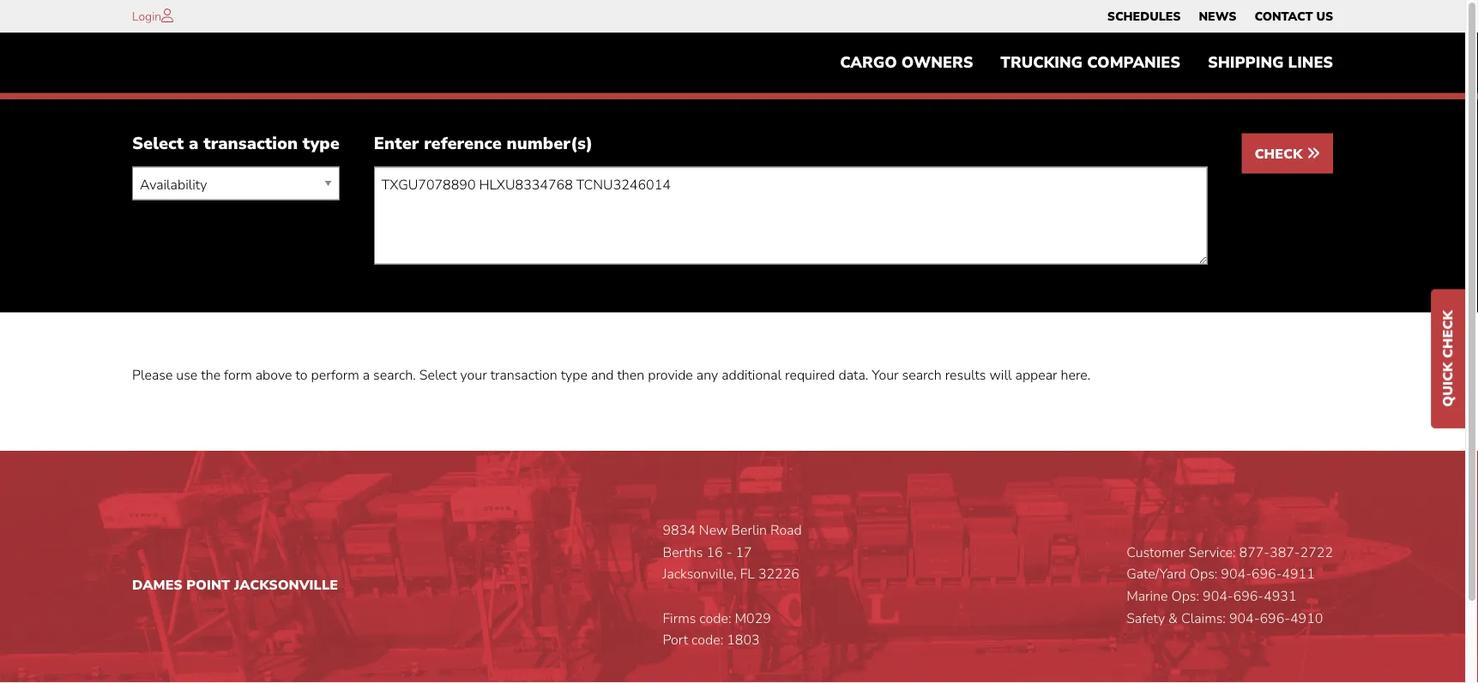 Task type: vqa. For each thing, say whether or not it's contained in the screenshot.
SHIPPING LINES link
yes



Task type: locate. For each thing, give the bounding box(es) containing it.
1 horizontal spatial a
[[363, 366, 370, 384]]

cargo owners
[[840, 52, 974, 73]]

904- down 877-
[[1221, 566, 1252, 584]]

0 vertical spatial check
[[1255, 145, 1307, 163]]

contact us link
[[1255, 4, 1334, 28]]

news
[[1199, 8, 1237, 24]]

code:
[[700, 610, 732, 628], [692, 632, 724, 650]]

0 vertical spatial type
[[303, 132, 340, 155]]

type left and
[[561, 366, 588, 384]]

contact us
[[1255, 8, 1334, 24]]

1 vertical spatial select
[[419, 366, 457, 384]]

cargo
[[840, 52, 897, 73]]

1 vertical spatial 696-
[[1234, 588, 1264, 606]]

code: up 1803
[[700, 610, 732, 628]]

0 vertical spatial select
[[132, 132, 184, 155]]

9834
[[663, 522, 696, 540]]

0 vertical spatial 696-
[[1252, 566, 1282, 584]]

4911
[[1282, 566, 1315, 584]]

m029
[[735, 610, 771, 628]]

trucking companies
[[1001, 52, 1181, 73]]

type left enter
[[303, 132, 340, 155]]

0 horizontal spatial check
[[1255, 145, 1307, 163]]

0 vertical spatial code:
[[700, 610, 732, 628]]

service:
[[1189, 544, 1236, 562]]

your
[[460, 366, 487, 384]]

select a transaction type
[[132, 132, 340, 155]]

a
[[189, 132, 199, 155], [363, 366, 370, 384]]

appear
[[1016, 366, 1058, 384]]

menu bar
[[1099, 4, 1343, 28], [827, 45, 1347, 80]]

ops: down service:
[[1190, 566, 1218, 584]]

696-
[[1252, 566, 1282, 584], [1234, 588, 1264, 606], [1260, 610, 1291, 628]]

berths
[[663, 544, 703, 562]]

number(s)
[[507, 132, 593, 155]]

login link
[[132, 8, 161, 24]]

904-
[[1221, 566, 1252, 584], [1203, 588, 1234, 606], [1230, 610, 1260, 628]]

footer containing 9834 new berlin road
[[0, 451, 1466, 684]]

0 vertical spatial ops:
[[1190, 566, 1218, 584]]

1 vertical spatial transaction
[[491, 366, 558, 384]]

schedules
[[1108, 8, 1181, 24]]

owners
[[902, 52, 974, 73]]

1 vertical spatial type
[[561, 366, 588, 384]]

provide
[[648, 366, 693, 384]]

1 vertical spatial menu bar
[[827, 45, 1347, 80]]

0 vertical spatial transaction
[[204, 132, 298, 155]]

search.
[[373, 366, 416, 384]]

and
[[591, 366, 614, 384]]

4910
[[1291, 610, 1324, 628]]

gate/yard
[[1127, 566, 1187, 584]]

quick
[[1439, 363, 1458, 407]]

-
[[727, 544, 732, 562]]

904- right claims:
[[1230, 610, 1260, 628]]

0 horizontal spatial select
[[132, 132, 184, 155]]

customer
[[1127, 544, 1186, 562]]

0 horizontal spatial type
[[303, 132, 340, 155]]

code: right port
[[692, 632, 724, 650]]

news link
[[1199, 4, 1237, 28]]

1 horizontal spatial transaction
[[491, 366, 558, 384]]

1 horizontal spatial type
[[561, 366, 588, 384]]

1 vertical spatial a
[[363, 366, 370, 384]]

ops:
[[1190, 566, 1218, 584], [1172, 588, 1200, 606]]

2 vertical spatial 696-
[[1260, 610, 1291, 628]]

here.
[[1061, 366, 1091, 384]]

0 vertical spatial 904-
[[1221, 566, 1252, 584]]

ops: up &
[[1172, 588, 1200, 606]]

use
[[176, 366, 198, 384]]

menu bar up shipping
[[1099, 4, 1343, 28]]

menu bar down the schedules
[[827, 45, 1347, 80]]

claims:
[[1182, 610, 1226, 628]]

form
[[224, 366, 252, 384]]

results
[[945, 366, 986, 384]]

dames
[[132, 577, 183, 595]]

required
[[785, 366, 835, 384]]

0 horizontal spatial transaction
[[204, 132, 298, 155]]

1 horizontal spatial select
[[419, 366, 457, 384]]

17
[[736, 544, 752, 562]]

then
[[617, 366, 645, 384]]

1 vertical spatial ops:
[[1172, 588, 1200, 606]]

road
[[771, 522, 802, 540]]

select
[[132, 132, 184, 155], [419, 366, 457, 384]]

transaction
[[204, 132, 298, 155], [491, 366, 558, 384]]

0 vertical spatial menu bar
[[1099, 4, 1343, 28]]

contact
[[1255, 8, 1313, 24]]

0 vertical spatial a
[[189, 132, 199, 155]]

safety
[[1127, 610, 1166, 628]]

footer
[[0, 451, 1466, 684]]

1 horizontal spatial check
[[1439, 311, 1458, 359]]

877-
[[1240, 544, 1270, 562]]

904- up claims:
[[1203, 588, 1234, 606]]

check
[[1255, 145, 1307, 163], [1439, 311, 1458, 359]]

search
[[902, 366, 942, 384]]

menu bar containing schedules
[[1099, 4, 1343, 28]]

type
[[303, 132, 340, 155], [561, 366, 588, 384]]

1 vertical spatial check
[[1439, 311, 1458, 359]]



Task type: describe. For each thing, give the bounding box(es) containing it.
cargo owners link
[[827, 45, 987, 80]]

port
[[663, 632, 688, 650]]

customer service: 877-387-2722 gate/yard ops: 904-696-4911 marine ops: 904-696-4931 safety & claims: 904-696-4910
[[1127, 544, 1334, 628]]

jacksonville,
[[663, 566, 737, 584]]

additional
[[722, 366, 782, 384]]

quick check
[[1439, 311, 1458, 407]]

reference
[[424, 132, 502, 155]]

check inside check button
[[1255, 145, 1307, 163]]

fl
[[740, 566, 755, 584]]

0 horizontal spatial a
[[189, 132, 199, 155]]

shipping lines
[[1208, 52, 1334, 73]]

above
[[256, 366, 292, 384]]

32226
[[759, 566, 800, 584]]

Enter reference number(s) text field
[[374, 167, 1208, 265]]

check inside "quick check" link
[[1439, 311, 1458, 359]]

enter reference number(s)
[[374, 132, 593, 155]]

1 vertical spatial 904-
[[1203, 588, 1234, 606]]

please
[[132, 366, 173, 384]]

user image
[[161, 9, 173, 22]]

trucking
[[1001, 52, 1083, 73]]

please use the form above to perform a search. select your transaction type and then provide any additional required data. your search results will appear here.
[[132, 366, 1091, 384]]

schedules link
[[1108, 4, 1181, 28]]

berlin
[[731, 522, 767, 540]]

new
[[699, 522, 728, 540]]

quick check link
[[1431, 289, 1466, 429]]

jacksonville
[[234, 577, 338, 595]]

9834 new berlin road berths 16 - 17 jacksonville, fl 32226
[[663, 522, 802, 584]]

1 vertical spatial code:
[[692, 632, 724, 650]]

your
[[872, 366, 899, 384]]

login
[[132, 8, 161, 24]]

to
[[296, 366, 308, 384]]

perform
[[311, 366, 359, 384]]

us
[[1317, 8, 1334, 24]]

16
[[707, 544, 723, 562]]

any
[[697, 366, 718, 384]]

&
[[1169, 610, 1178, 628]]

trucking companies link
[[987, 45, 1195, 80]]

enter
[[374, 132, 419, 155]]

will
[[990, 366, 1012, 384]]

firms
[[663, 610, 696, 628]]

lines
[[1289, 52, 1334, 73]]

companies
[[1087, 52, 1181, 73]]

the
[[201, 366, 221, 384]]

387-
[[1270, 544, 1301, 562]]

1803
[[727, 632, 760, 650]]

marine
[[1127, 588, 1168, 606]]

shipping
[[1208, 52, 1284, 73]]

point
[[186, 577, 230, 595]]

data.
[[839, 366, 869, 384]]

shipping lines link
[[1195, 45, 1347, 80]]

firms code:  m029 port code:  1803
[[663, 610, 771, 650]]

dames point jacksonville
[[132, 577, 338, 595]]

angle double right image
[[1307, 146, 1321, 160]]

menu bar containing cargo owners
[[827, 45, 1347, 80]]

2 vertical spatial 904-
[[1230, 610, 1260, 628]]

check button
[[1242, 133, 1334, 174]]

2722
[[1301, 544, 1334, 562]]

4931
[[1264, 588, 1297, 606]]



